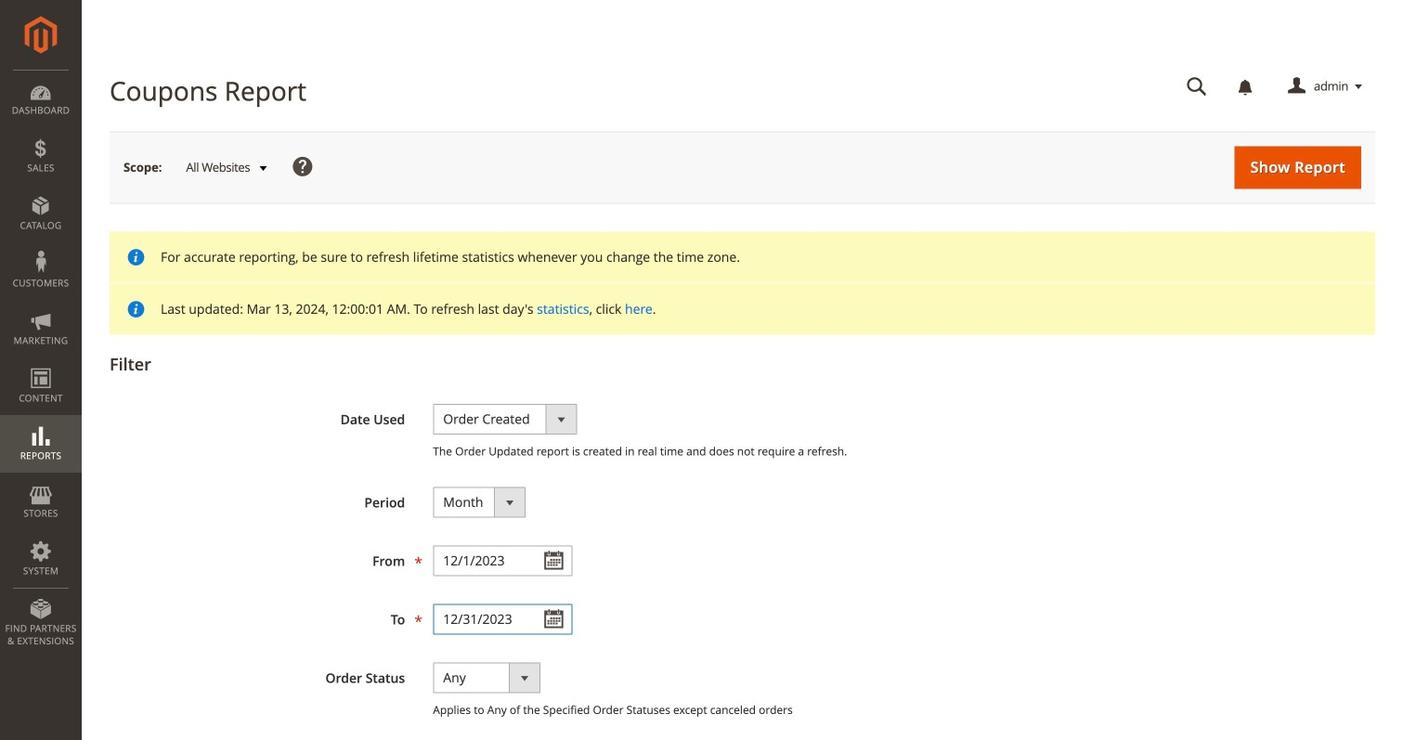 Task type: locate. For each thing, give the bounding box(es) containing it.
magento admin panel image
[[25, 16, 57, 54]]

None text field
[[1174, 71, 1221, 103], [433, 546, 572, 576], [1174, 71, 1221, 103], [433, 546, 572, 576]]

menu bar
[[0, 70, 82, 657]]

None text field
[[433, 604, 572, 635]]



Task type: vqa. For each thing, say whether or not it's contained in the screenshot.
menu bar
yes



